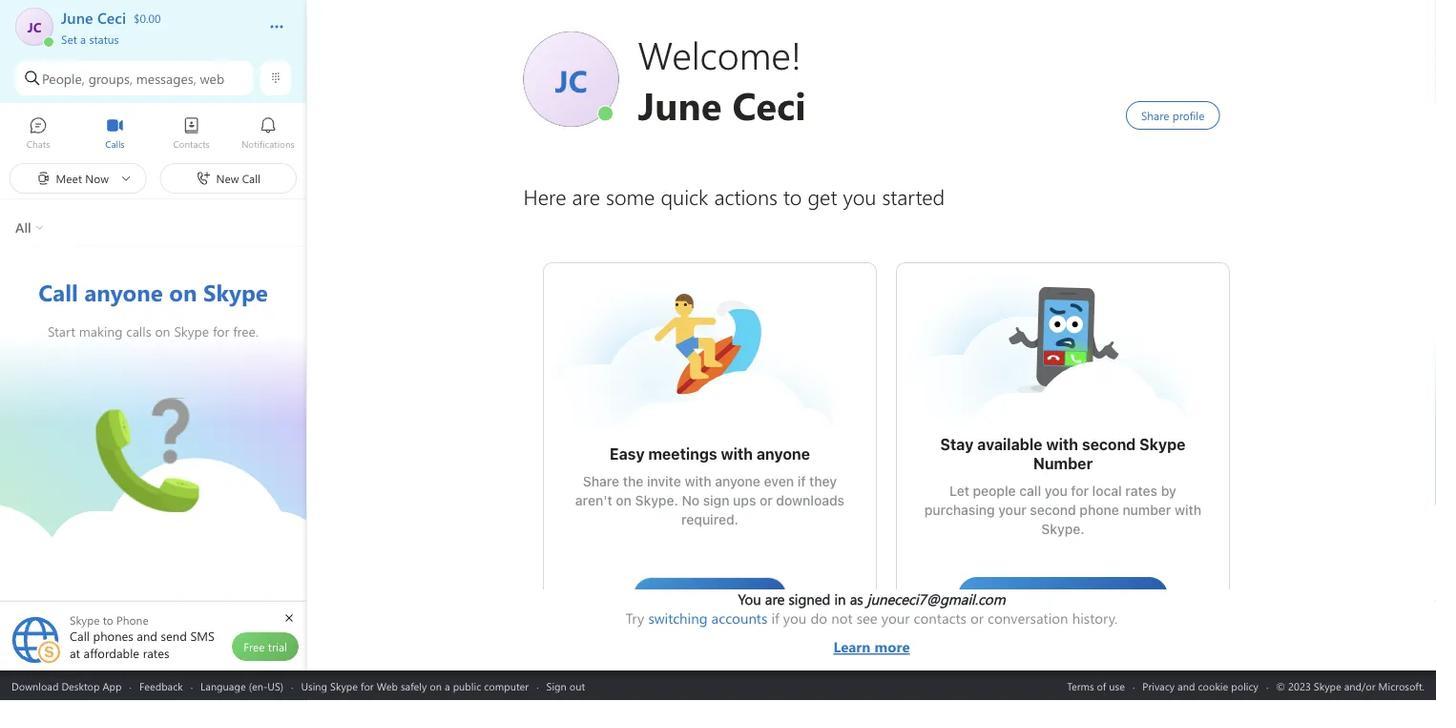 Task type: locate. For each thing, give the bounding box(es) containing it.
your inside 'try switching accounts if you do not see your contacts or conversation history. learn more'
[[882, 609, 910, 628]]

privacy
[[1143, 679, 1175, 693]]

whosthis
[[1005, 282, 1065, 303]]

share
[[583, 474, 619, 490]]

0 vertical spatial on
[[615, 493, 631, 509]]

or right ups
[[759, 493, 772, 509]]

local
[[1092, 483, 1122, 499]]

they
[[809, 474, 837, 490]]

terms
[[1067, 679, 1094, 693]]

contacts
[[914, 609, 967, 628]]

0 horizontal spatial on
[[430, 679, 442, 693]]

skype. down 'invite'
[[635, 493, 678, 509]]

0 horizontal spatial for
[[361, 679, 374, 693]]

(en-
[[249, 679, 268, 693]]

1 horizontal spatial on
[[615, 493, 631, 509]]

feedback
[[139, 679, 183, 693]]

0 horizontal spatial a
[[80, 31, 86, 46]]

second up local
[[1082, 436, 1136, 454]]

1 vertical spatial you
[[783, 609, 807, 628]]

see
[[857, 609, 878, 628]]

set a status button
[[61, 27, 250, 46]]

rates
[[1125, 483, 1157, 499]]

let people call you for local rates by purchasing your second phone number with skype.
[[924, 483, 1205, 537]]

0 horizontal spatial you
[[783, 609, 807, 628]]

ups
[[733, 493, 756, 509]]

anyone
[[756, 445, 810, 463], [715, 474, 760, 490]]

1 horizontal spatial skype
[[1139, 436, 1185, 454]]

with up number
[[1046, 436, 1078, 454]]

skype right using at the bottom left of the page
[[330, 679, 358, 693]]

download desktop app link
[[11, 679, 122, 693]]

1 horizontal spatial second
[[1082, 436, 1136, 454]]

download
[[11, 679, 59, 693]]

language (en-us)
[[201, 679, 284, 693]]

people, groups, messages, web
[[42, 69, 224, 87]]

skype.
[[635, 493, 678, 509], [1041, 522, 1084, 537]]

skype
[[1139, 436, 1185, 454], [330, 679, 358, 693]]

you right call
[[1044, 483, 1067, 499]]

1 vertical spatial or
[[971, 609, 984, 628]]

policy
[[1231, 679, 1259, 693]]

with up no
[[684, 474, 711, 490]]

you
[[1044, 483, 1067, 499], [783, 609, 807, 628]]

do
[[811, 609, 827, 628]]

skype. inside let people call you for local rates by purchasing your second phone number with skype.
[[1041, 522, 1084, 537]]

with inside let people call you for local rates by purchasing your second phone number with skype.
[[1174, 502, 1201, 518]]

0 vertical spatial your
[[998, 502, 1026, 518]]

if right you at the bottom right of page
[[772, 609, 779, 628]]

with
[[1046, 436, 1078, 454], [720, 445, 753, 463], [684, 474, 711, 490], [1174, 502, 1201, 518]]

if inside share the invite with anyone even if they aren't on skype. no sign ups or downloads required.
[[797, 474, 805, 490]]

or inside share the invite with anyone even if they aren't on skype. no sign ups or downloads required.
[[759, 493, 772, 509]]

in
[[835, 590, 846, 609]]

anyone up ups
[[715, 474, 760, 490]]

0 vertical spatial you
[[1044, 483, 1067, 499]]

safely
[[401, 679, 427, 693]]

a
[[80, 31, 86, 46], [445, 679, 450, 693]]

web
[[200, 69, 224, 87]]

on inside share the invite with anyone even if they aren't on skype. no sign ups or downloads required.
[[615, 493, 631, 509]]

your down call
[[998, 502, 1026, 518]]

0 horizontal spatial if
[[772, 609, 779, 628]]

with inside stay available with second skype number
[[1046, 436, 1078, 454]]

number
[[1033, 455, 1092, 473]]

0 vertical spatial skype
[[1139, 436, 1185, 454]]

for inside let people call you for local rates by purchasing your second phone number with skype.
[[1071, 483, 1088, 499]]

1 vertical spatial a
[[445, 679, 450, 693]]

try switching accounts if you do not see your contacts or conversation history. learn more
[[626, 609, 1118, 657]]

anyone up even
[[756, 445, 810, 463]]

no
[[681, 493, 699, 509]]

1 vertical spatial skype
[[330, 679, 358, 693]]

a inside button
[[80, 31, 86, 46]]

1 horizontal spatial if
[[797, 474, 805, 490]]

a left the public
[[445, 679, 450, 693]]

0 horizontal spatial second
[[1030, 502, 1076, 518]]

skype. inside share the invite with anyone even if they aren't on skype. no sign ups or downloads required.
[[635, 493, 678, 509]]

learn
[[834, 638, 871, 657]]

0 vertical spatial for
[[1071, 483, 1088, 499]]

0 horizontal spatial skype.
[[635, 493, 678, 509]]

required.
[[681, 512, 738, 528]]

1 vertical spatial second
[[1030, 502, 1076, 518]]

on right safely
[[430, 679, 442, 693]]

you are signed in as
[[738, 590, 867, 609]]

skype up by
[[1139, 436, 1185, 454]]

0 vertical spatial a
[[80, 31, 86, 46]]

1 horizontal spatial your
[[998, 502, 1026, 518]]

second inside let people call you for local rates by purchasing your second phone number with skype.
[[1030, 502, 1076, 518]]

app
[[103, 679, 122, 693]]

1 vertical spatial if
[[772, 609, 779, 628]]

phone
[[1079, 502, 1119, 518]]

if
[[797, 474, 805, 490], [772, 609, 779, 628]]

a right set
[[80, 31, 86, 46]]

with inside share the invite with anyone even if they aren't on skype. no sign ups or downloads required.
[[684, 474, 711, 490]]

your right see
[[882, 609, 910, 628]]

1 horizontal spatial or
[[971, 609, 984, 628]]

0 vertical spatial if
[[797, 474, 805, 490]]

second down call
[[1030, 502, 1076, 518]]

0 horizontal spatial your
[[882, 609, 910, 628]]

1 vertical spatial anyone
[[715, 474, 760, 490]]

your
[[998, 502, 1026, 518], [882, 609, 910, 628]]

1 vertical spatial skype.
[[1041, 522, 1084, 537]]

skype inside stay available with second skype number
[[1139, 436, 1185, 454]]

number
[[1122, 502, 1171, 518]]

using skype for web safely on a public computer link
[[301, 679, 529, 693]]

for
[[1071, 483, 1088, 499], [361, 679, 374, 693]]

with down by
[[1174, 502, 1201, 518]]

web
[[377, 679, 398, 693]]

for left local
[[1071, 483, 1088, 499]]

1 horizontal spatial a
[[445, 679, 450, 693]]

share the invite with anyone even if they aren't on skype. no sign ups or downloads required.
[[575, 474, 848, 528]]

you left do
[[783, 609, 807, 628]]

0 vertical spatial second
[[1082, 436, 1136, 454]]

or right contacts
[[971, 609, 984, 628]]

for left web
[[361, 679, 374, 693]]

public
[[453, 679, 481, 693]]

privacy and cookie policy
[[1143, 679, 1259, 693]]

switching
[[648, 609, 708, 628]]

you inside 'try switching accounts if you do not see your contacts or conversation history. learn more'
[[783, 609, 807, 628]]

terms of use link
[[1067, 679, 1125, 693]]

1 horizontal spatial for
[[1071, 483, 1088, 499]]

1 horizontal spatial skype.
[[1041, 522, 1084, 537]]

people,
[[42, 69, 85, 87]]

with up ups
[[720, 445, 753, 463]]

on
[[615, 493, 631, 509], [430, 679, 442, 693]]

set
[[61, 31, 77, 46]]

0 vertical spatial skype.
[[635, 493, 678, 509]]

sign
[[703, 493, 729, 509]]

0 vertical spatial or
[[759, 493, 772, 509]]

use
[[1109, 679, 1125, 693]]

1 vertical spatial your
[[882, 609, 910, 628]]

canyoutalk
[[96, 398, 169, 419]]

or
[[759, 493, 772, 509], [971, 609, 984, 628]]

if up 'downloads'
[[797, 474, 805, 490]]

1 horizontal spatial you
[[1044, 483, 1067, 499]]

the
[[623, 474, 643, 490]]

skype. down 'phone'
[[1041, 522, 1084, 537]]

you inside let people call you for local rates by purchasing your second phone number with skype.
[[1044, 483, 1067, 499]]

as
[[850, 590, 863, 609]]

tab list
[[0, 108, 306, 160]]

mansurfer
[[652, 292, 721, 313]]

0 horizontal spatial or
[[759, 493, 772, 509]]

on down the
[[615, 493, 631, 509]]

downloads
[[776, 493, 844, 509]]

available
[[977, 436, 1042, 454]]



Task type: vqa. For each thing, say whether or not it's contained in the screenshot.
safely
yes



Task type: describe. For each thing, give the bounding box(es) containing it.
try
[[626, 609, 644, 628]]

easy meetings with anyone
[[609, 445, 810, 463]]

0 vertical spatial anyone
[[756, 445, 810, 463]]

or inside 'try switching accounts if you do not see your contacts or conversation history. learn more'
[[971, 609, 984, 628]]

set a status
[[61, 31, 119, 46]]

of
[[1097, 679, 1106, 693]]

not
[[831, 609, 853, 628]]

let
[[949, 483, 969, 499]]

by
[[1161, 483, 1176, 499]]

sign
[[546, 679, 567, 693]]

meetings
[[648, 445, 717, 463]]

terms of use
[[1067, 679, 1125, 693]]

anyone inside share the invite with anyone even if they aren't on skype. no sign ups or downloads required.
[[715, 474, 760, 490]]

purchasing
[[924, 502, 995, 518]]

if inside 'try switching accounts if you do not see your contacts or conversation history. learn more'
[[772, 609, 779, 628]]

accounts
[[712, 609, 768, 628]]

privacy and cookie policy link
[[1143, 679, 1259, 693]]

out
[[570, 679, 585, 693]]

groups,
[[88, 69, 133, 87]]

stay
[[940, 436, 973, 454]]

conversation
[[988, 609, 1068, 628]]

you
[[738, 590, 761, 609]]

and
[[1178, 679, 1195, 693]]

second inside stay available with second skype number
[[1082, 436, 1136, 454]]

desktop
[[61, 679, 100, 693]]

switching accounts link
[[648, 609, 768, 628]]

using skype for web safely on a public computer
[[301, 679, 529, 693]]

messages,
[[136, 69, 196, 87]]

status
[[89, 31, 119, 46]]

invite
[[647, 474, 681, 490]]

learn more link
[[626, 628, 1118, 657]]

people, groups, messages, web button
[[15, 61, 253, 95]]

sign out link
[[546, 679, 585, 693]]

1 vertical spatial for
[[361, 679, 374, 693]]

using
[[301, 679, 327, 693]]

more
[[875, 638, 910, 657]]

call
[[1019, 483, 1041, 499]]

us)
[[268, 679, 284, 693]]

language (en-us) link
[[201, 679, 284, 693]]

language
[[201, 679, 246, 693]]

0 horizontal spatial skype
[[330, 679, 358, 693]]

computer
[[484, 679, 529, 693]]

stay available with second skype number
[[940, 436, 1189, 473]]

are
[[765, 590, 785, 609]]

easy
[[609, 445, 644, 463]]

download desktop app
[[11, 679, 122, 693]]

people
[[973, 483, 1016, 499]]

aren't
[[575, 493, 612, 509]]

cookie
[[1198, 679, 1229, 693]]

signed
[[789, 590, 831, 609]]

history.
[[1072, 609, 1118, 628]]

sign out
[[546, 679, 585, 693]]

your inside let people call you for local rates by purchasing your second phone number with skype.
[[998, 502, 1026, 518]]

1 vertical spatial on
[[430, 679, 442, 693]]

even
[[764, 474, 794, 490]]

feedback link
[[139, 679, 183, 693]]



